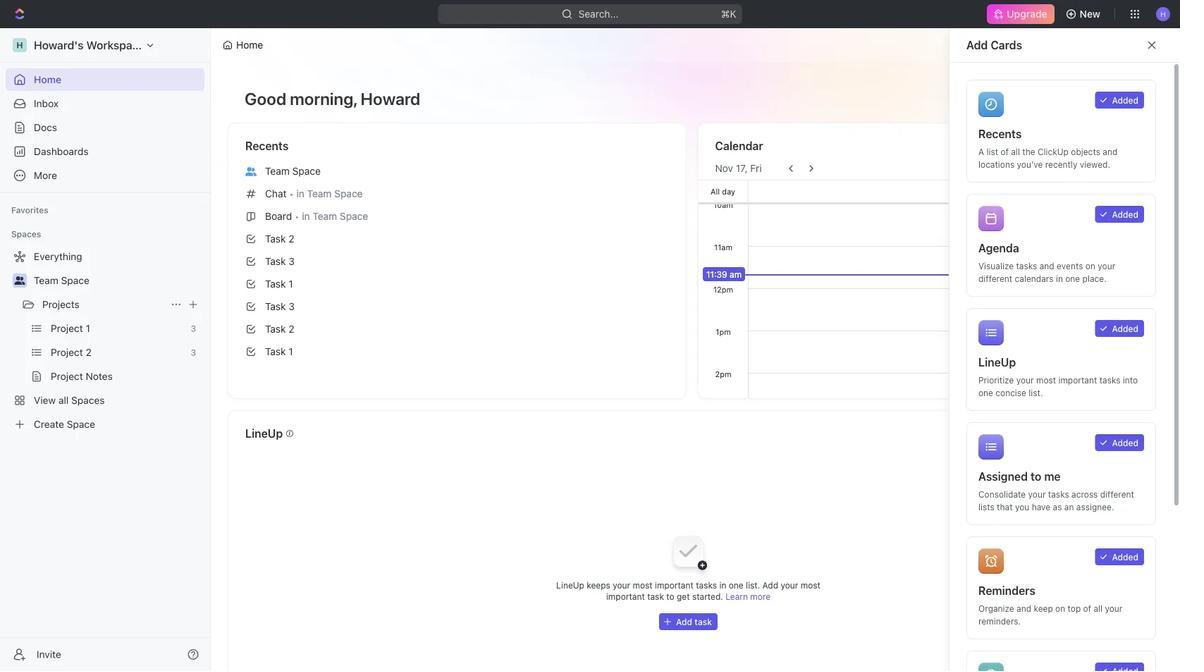 Task type: describe. For each thing, give the bounding box(es) containing it.
team space inside 'sidebar' "navigation"
[[34, 275, 90, 286]]

started.
[[693, 592, 724, 602]]

day
[[723, 187, 736, 196]]

chat
[[265, 188, 287, 200]]

calendar
[[716, 139, 764, 153]]

lineup prioritize your most important tasks into one concise list.
[[979, 356, 1139, 398]]

1 horizontal spatial spaces
[[71, 395, 105, 406]]

view
[[34, 395, 56, 406]]

added button for reminders
[[1096, 549, 1145, 566]]

you've
[[1018, 159, 1044, 169]]

2pm
[[715, 370, 732, 379]]

added for lineup
[[1113, 324, 1139, 334]]

space down chat • in team space
[[340, 211, 368, 222]]

inbox link
[[6, 92, 205, 115]]

that
[[998, 502, 1013, 512]]

locations
[[979, 159, 1015, 169]]

added button for agenda
[[1096, 206, 1145, 223]]

1 vertical spatial team space link
[[34, 269, 202, 292]]

inbox
[[34, 98, 59, 109]]

‎task for ‎task 1
[[265, 346, 286, 358]]

tasks for to
[[1049, 490, 1070, 499]]

the
[[1023, 147, 1036, 157]]

keeps
[[587, 581, 611, 590]]

viewed.
[[1081, 159, 1111, 169]]

docs
[[34, 122, 57, 133]]

view all spaces
[[34, 395, 105, 406]]

projects
[[42, 299, 80, 310]]

h inside dropdown button
[[1161, 10, 1167, 18]]

2 for ‎task 2
[[289, 323, 295, 335]]

1 horizontal spatial most
[[801, 581, 821, 590]]

task for task 2 link
[[265, 233, 286, 245]]

recents image
[[979, 92, 1005, 117]]

user group image
[[246, 167, 257, 176]]

create space link
[[6, 413, 202, 436]]

new
[[1081, 8, 1101, 20]]

an
[[1065, 502, 1075, 512]]

in down chat • in team space
[[302, 211, 310, 222]]

recently
[[1046, 159, 1078, 169]]

howard's
[[34, 38, 84, 52]]

0 vertical spatial spaces
[[11, 229, 41, 239]]

recents a list of all the clickup objects and locations you've recently viewed.
[[979, 127, 1118, 169]]

added for agenda
[[1113, 210, 1139, 219]]

added button for recents
[[1096, 92, 1145, 109]]

learn more
[[726, 592, 771, 602]]

0 horizontal spatial important
[[607, 592, 645, 602]]

h inside 'sidebar' "navigation"
[[16, 40, 23, 50]]

list. inside lineup prioritize your most important tasks into one concise list.
[[1030, 388, 1044, 398]]

more
[[751, 592, 771, 602]]

added button for assigned to me
[[1096, 435, 1145, 452]]

your inside lineup prioritize your most important tasks into one concise list.
[[1017, 375, 1035, 385]]

reminders organize and keep on top of all your reminders.
[[979, 584, 1123, 626]]

calendars
[[1016, 274, 1054, 284]]

task
[[648, 592, 664, 602]]

add cards
[[967, 38, 1023, 52]]

⌘k
[[722, 8, 737, 20]]

new button
[[1061, 3, 1110, 25]]

‎task 2 link
[[240, 318, 675, 341]]

task for task 1 link
[[265, 278, 286, 290]]

important for lineup prioritize your most important tasks into one concise list.
[[1059, 375, 1098, 385]]

reminders
[[979, 584, 1036, 598]]

1 horizontal spatial home
[[236, 39, 263, 51]]

on inside agenda visualize tasks and events on your different calendars in one place.
[[1086, 261, 1096, 271]]

one for lineup prioritize your most important tasks into one concise list.
[[979, 388, 994, 398]]

more
[[34, 170, 57, 181]]

project 1
[[51, 323, 90, 334]]

dashboards
[[34, 146, 89, 157]]

list
[[987, 147, 999, 157]]

task 3 for 1st task 3 "link" from the top of the page
[[265, 256, 295, 267]]

project 2 link
[[51, 341, 185, 364]]

added for assigned to me
[[1113, 438, 1139, 448]]

events
[[1058, 261, 1084, 271]]

layout:
[[1014, 39, 1047, 51]]

all
[[711, 187, 720, 196]]

clickup
[[1038, 147, 1069, 157]]

in inside lineup keeps your most important tasks in one list. add your most important task to get started.
[[720, 581, 727, 590]]

you
[[1016, 502, 1030, 512]]

team up board • in team space at the top left of page
[[307, 188, 332, 200]]

lists
[[979, 502, 995, 512]]

assigned
[[979, 470, 1029, 484]]

notes
[[86, 371, 113, 382]]

lineup for lineup
[[246, 427, 283, 441]]

to inside assigned to me consolidate your tasks across different lists that you have as an assignee.
[[1031, 470, 1042, 484]]

cards for add cards
[[991, 38, 1023, 52]]

recents for recents
[[246, 139, 289, 153]]

projects link
[[42, 293, 165, 316]]

task for 1st task 3 "link" from the top of the page
[[265, 256, 286, 267]]

0 vertical spatial team space link
[[240, 160, 675, 183]]

1pm
[[716, 327, 731, 337]]

space down view all spaces
[[67, 419, 95, 430]]

added for recents
[[1113, 95, 1139, 105]]

me
[[1045, 470, 1061, 484]]

howard
[[361, 89, 421, 109]]

docs link
[[6, 116, 205, 139]]

today
[[1064, 164, 1089, 174]]

howard's workspace, , element
[[13, 38, 27, 52]]

learn
[[726, 592, 748, 602]]

agenda image
[[979, 206, 1005, 231]]

edit layout:
[[994, 39, 1047, 51]]

all inside the recents a list of all the clickup objects and locations you've recently viewed.
[[1012, 147, 1021, 157]]

invite
[[37, 649, 61, 661]]

project for project 2
[[51, 347, 83, 358]]

consolidate
[[979, 490, 1027, 499]]

in right the 'chat'
[[297, 188, 305, 200]]

upgrade link
[[988, 4, 1055, 24]]

keep
[[1035, 604, 1054, 614]]

11am
[[714, 243, 733, 252]]

cards for manage cards
[[1132, 39, 1160, 51]]

your inside assigned to me consolidate your tasks across different lists that you have as an assignee.
[[1029, 490, 1047, 499]]

different for me
[[1101, 490, 1135, 499]]

howard's workspace
[[34, 38, 145, 52]]

and inside agenda visualize tasks and events on your different calendars in one place.
[[1040, 261, 1055, 271]]

across
[[1072, 490, 1099, 499]]

good
[[245, 89, 286, 109]]

agenda
[[979, 242, 1020, 255]]

chat • in team space
[[265, 188, 363, 200]]

into
[[1124, 375, 1139, 385]]

‎task for ‎task 2
[[265, 323, 286, 335]]

‎task 2
[[265, 323, 295, 335]]

organize
[[979, 604, 1015, 614]]

2 for project 2
[[86, 347, 92, 358]]

place.
[[1083, 274, 1107, 284]]

favorites button
[[6, 202, 54, 219]]

everything
[[34, 251, 82, 262]]

1 for task 1
[[289, 278, 293, 290]]

1 horizontal spatial add
[[967, 38, 989, 52]]

create space
[[34, 419, 95, 430]]

task 1
[[265, 278, 293, 290]]



Task type: vqa. For each thing, say whether or not it's contained in the screenshot.


Task type: locate. For each thing, give the bounding box(es) containing it.
recents inside the recents a list of all the clickup objects and locations you've recently viewed.
[[979, 127, 1022, 141]]

task down board
[[265, 233, 286, 245]]

1 vertical spatial •
[[295, 211, 299, 222]]

in inside agenda visualize tasks and events on your different calendars in one place.
[[1057, 274, 1064, 284]]

task 3 link
[[240, 250, 675, 273], [240, 296, 675, 318]]

1 horizontal spatial recents
[[979, 127, 1022, 141]]

list. up the learn more link
[[746, 581, 761, 590]]

0 vertical spatial all
[[1012, 147, 1021, 157]]

tasks for keeps
[[696, 581, 718, 590]]

3
[[289, 256, 295, 267], [289, 301, 295, 313], [191, 324, 196, 334], [191, 348, 196, 358]]

agenda visualize tasks and events on your different calendars in one place.
[[979, 242, 1116, 284]]

0 vertical spatial and
[[1104, 147, 1118, 157]]

home link
[[6, 68, 205, 91]]

and up viewed.
[[1104, 147, 1118, 157]]

as
[[1054, 502, 1063, 512]]

team right user group image
[[34, 275, 58, 286]]

all right view
[[58, 395, 69, 406]]

to
[[1031, 470, 1042, 484], [667, 592, 675, 602]]

one down events
[[1066, 274, 1081, 284]]

1 down "projects" link in the left of the page
[[86, 323, 90, 334]]

task
[[265, 233, 286, 245], [265, 256, 286, 267], [265, 278, 286, 290], [265, 301, 286, 313]]

3 task from the top
[[265, 278, 286, 290]]

1 horizontal spatial •
[[295, 211, 299, 222]]

spaces
[[11, 229, 41, 239], [71, 395, 105, 406]]

home up inbox
[[34, 74, 61, 85]]

have
[[1033, 502, 1051, 512]]

top
[[1068, 604, 1082, 614]]

0 vertical spatial task 3
[[265, 256, 295, 267]]

1 vertical spatial all
[[58, 395, 69, 406]]

1 vertical spatial on
[[1056, 604, 1066, 614]]

tree
[[6, 246, 205, 436]]

all inside 'sidebar' "navigation"
[[58, 395, 69, 406]]

one
[[1066, 274, 1081, 284], [979, 388, 994, 398], [729, 581, 744, 590]]

different for tasks
[[979, 274, 1013, 284]]

3 added from the top
[[1113, 324, 1139, 334]]

1 down "‎task 2"
[[289, 346, 293, 358]]

lineup for lineup keeps your most important tasks in one list. add your most important task to get started.
[[557, 581, 585, 590]]

1 horizontal spatial team space
[[265, 165, 321, 177]]

tasks for prioritize
[[1100, 375, 1121, 385]]

1 horizontal spatial list.
[[1030, 388, 1044, 398]]

tasks inside lineup keeps your most important tasks in one list. add your most important task to get started.
[[696, 581, 718, 590]]

1 vertical spatial 2
[[289, 323, 295, 335]]

space up board • in team space at the top left of page
[[335, 188, 363, 200]]

one inside lineup keeps your most important tasks in one list. add your most important task to get started.
[[729, 581, 744, 590]]

1 task 3 link from the top
[[240, 250, 675, 273]]

today button
[[1058, 160, 1094, 177]]

task 3 down task 2
[[265, 256, 295, 267]]

team down chat • in team space
[[313, 211, 337, 222]]

0 horizontal spatial cards
[[991, 38, 1023, 52]]

1 vertical spatial list.
[[746, 581, 761, 590]]

1 horizontal spatial team space link
[[240, 160, 675, 183]]

recents for recents a list of all the clickup objects and locations you've recently viewed.
[[979, 127, 1022, 141]]

most inside lineup prioritize your most important tasks into one concise list.
[[1037, 375, 1057, 385]]

recents up user group icon
[[246, 139, 289, 153]]

different inside agenda visualize tasks and events on your different calendars in one place.
[[979, 274, 1013, 284]]

a
[[979, 147, 985, 157]]

0 vertical spatial ‎task
[[265, 323, 286, 335]]

upgrade
[[1008, 8, 1048, 20]]

1 project from the top
[[51, 323, 83, 334]]

lineup inside lineup prioritize your most important tasks into one concise list.
[[979, 356, 1017, 369]]

morning,
[[290, 89, 357, 109]]

in down events
[[1057, 274, 1064, 284]]

important down keeps
[[607, 592, 645, 602]]

1 added button from the top
[[1096, 92, 1145, 109]]

1 vertical spatial spaces
[[71, 395, 105, 406]]

project for project notes
[[51, 371, 83, 382]]

2 down board
[[289, 233, 295, 245]]

‎task 1
[[265, 346, 293, 358]]

•
[[290, 189, 294, 199], [295, 211, 299, 222]]

cards
[[991, 38, 1023, 52], [1132, 39, 1160, 51]]

team space up the 'chat'
[[265, 165, 321, 177]]

tasks up started.
[[696, 581, 718, 590]]

1 vertical spatial task 3
[[265, 301, 295, 313]]

your inside agenda visualize tasks and events on your different calendars in one place.
[[1099, 261, 1116, 271]]

one inside lineup prioritize your most important tasks into one concise list.
[[979, 388, 994, 398]]

search...
[[579, 8, 619, 20]]

1 horizontal spatial cards
[[1132, 39, 1160, 51]]

• right board
[[295, 211, 299, 222]]

1 vertical spatial to
[[667, 592, 675, 602]]

1 vertical spatial important
[[655, 581, 694, 590]]

0 vertical spatial 1
[[289, 278, 293, 290]]

1 horizontal spatial on
[[1086, 261, 1096, 271]]

0 horizontal spatial list.
[[746, 581, 761, 590]]

favorites
[[11, 205, 49, 215]]

and
[[1104, 147, 1118, 157], [1040, 261, 1055, 271], [1017, 604, 1032, 614]]

on
[[1086, 261, 1096, 271], [1056, 604, 1066, 614]]

cards right manage
[[1132, 39, 1160, 51]]

important for lineup keeps your most important tasks in one list. add your most important task to get started.
[[655, 581, 694, 590]]

assigned comments image
[[979, 663, 1005, 672]]

1 horizontal spatial all
[[1012, 147, 1021, 157]]

0 vertical spatial one
[[1066, 274, 1081, 284]]

tree containing everything
[[6, 246, 205, 436]]

0 vertical spatial •
[[290, 189, 294, 199]]

0 horizontal spatial •
[[290, 189, 294, 199]]

add up the more at bottom
[[763, 581, 779, 590]]

2 vertical spatial 2
[[86, 347, 92, 358]]

on left top at the bottom right
[[1056, 604, 1066, 614]]

task 3 link up ‎task 1 link
[[240, 296, 675, 318]]

concise
[[996, 388, 1027, 398]]

tasks
[[1017, 261, 1038, 271], [1100, 375, 1121, 385], [1049, 490, 1070, 499], [696, 581, 718, 590]]

1 ‎task from the top
[[265, 323, 286, 335]]

team space link down everything link
[[34, 269, 202, 292]]

h up manage cards button
[[1161, 10, 1167, 18]]

0 horizontal spatial on
[[1056, 604, 1066, 614]]

different down visualize on the right top of page
[[979, 274, 1013, 284]]

1 vertical spatial ‎task
[[265, 346, 286, 358]]

1 vertical spatial h
[[16, 40, 23, 50]]

added button
[[1096, 92, 1145, 109], [1096, 206, 1145, 223], [1096, 320, 1145, 337], [1096, 435, 1145, 452], [1096, 549, 1145, 566]]

0 horizontal spatial most
[[633, 581, 653, 590]]

1 horizontal spatial to
[[1031, 470, 1042, 484]]

h button
[[1153, 3, 1175, 25]]

add
[[967, 38, 989, 52], [763, 581, 779, 590]]

task for 1st task 3 "link" from the bottom of the page
[[265, 301, 286, 313]]

1 vertical spatial team space
[[34, 275, 90, 286]]

different up assignee. on the bottom right
[[1101, 490, 1135, 499]]

0 vertical spatial different
[[979, 274, 1013, 284]]

0 vertical spatial 2
[[289, 233, 295, 245]]

2 horizontal spatial important
[[1059, 375, 1098, 385]]

• for board
[[295, 211, 299, 222]]

space up projects
[[61, 275, 90, 286]]

0 vertical spatial home
[[236, 39, 263, 51]]

1 for ‎task 1
[[289, 346, 293, 358]]

to inside lineup keeps your most important tasks in one list. add your most important task to get started.
[[667, 592, 675, 602]]

task 3 link up ‎task 2 link
[[240, 250, 675, 273]]

your
[[1099, 261, 1116, 271], [1017, 375, 1035, 385], [1029, 490, 1047, 499], [613, 581, 631, 590], [781, 581, 799, 590], [1106, 604, 1123, 614]]

project for project 1
[[51, 323, 83, 334]]

3 added button from the top
[[1096, 320, 1145, 337]]

all left the
[[1012, 147, 1021, 157]]

manage cards button
[[1084, 34, 1168, 56]]

0 horizontal spatial lineup
[[246, 427, 283, 441]]

and up calendars
[[1040, 261, 1055, 271]]

2
[[289, 233, 295, 245], [289, 323, 295, 335], [86, 347, 92, 358]]

spaces down favorites button
[[11, 229, 41, 239]]

team space up projects
[[34, 275, 90, 286]]

project up project 2
[[51, 323, 83, 334]]

workspace
[[86, 38, 145, 52]]

task 3 for 1st task 3 "link" from the bottom of the page
[[265, 301, 295, 313]]

home
[[236, 39, 263, 51], [34, 74, 61, 85]]

1 for project 1
[[86, 323, 90, 334]]

all
[[1012, 147, 1021, 157], [58, 395, 69, 406], [1094, 604, 1103, 614]]

add inside lineup keeps your most important tasks in one list. add your most important task to get started.
[[763, 581, 779, 590]]

and inside reminders organize and keep on top of all your reminders.
[[1017, 604, 1032, 614]]

12pm
[[713, 285, 733, 294]]

3 project from the top
[[51, 371, 83, 382]]

2 task 3 link from the top
[[240, 296, 675, 318]]

everything link
[[6, 246, 202, 268]]

2 vertical spatial and
[[1017, 604, 1032, 614]]

0 horizontal spatial different
[[979, 274, 1013, 284]]

added for reminders
[[1113, 552, 1139, 562]]

reminders image
[[979, 549, 1005, 574]]

0 vertical spatial task 3 link
[[240, 250, 675, 273]]

cards down "upgrade" link
[[991, 38, 1023, 52]]

sidebar navigation
[[0, 28, 214, 672]]

visualize
[[979, 261, 1015, 271]]

h left howard's
[[16, 40, 23, 50]]

task 2 link
[[240, 228, 675, 250]]

on inside reminders organize and keep on top of all your reminders.
[[1056, 604, 1066, 614]]

0 horizontal spatial and
[[1017, 604, 1032, 614]]

1 vertical spatial of
[[1084, 604, 1092, 614]]

0 horizontal spatial to
[[667, 592, 675, 602]]

2 horizontal spatial all
[[1094, 604, 1103, 614]]

most
[[1037, 375, 1057, 385], [633, 581, 653, 590], [801, 581, 821, 590]]

‎task
[[265, 323, 286, 335], [265, 346, 286, 358]]

1 horizontal spatial of
[[1084, 604, 1092, 614]]

good morning, howard
[[245, 89, 421, 109]]

4 added button from the top
[[1096, 435, 1145, 452]]

task up task 1
[[265, 256, 286, 267]]

assigned to me consolidate your tasks across different lists that you have as an assignee.
[[979, 470, 1135, 512]]

user group image
[[14, 277, 25, 285]]

important left into
[[1059, 375, 1098, 385]]

1 horizontal spatial one
[[979, 388, 994, 398]]

space
[[292, 165, 321, 177], [335, 188, 363, 200], [340, 211, 368, 222], [61, 275, 90, 286], [67, 419, 95, 430]]

2 vertical spatial lineup
[[557, 581, 585, 590]]

0 vertical spatial team space
[[265, 165, 321, 177]]

1 vertical spatial one
[[979, 388, 994, 398]]

5 added button from the top
[[1096, 549, 1145, 566]]

‎task up ‎task 1
[[265, 323, 286, 335]]

manage cards
[[1093, 39, 1160, 51]]

h
[[1161, 10, 1167, 18], [16, 40, 23, 50]]

• for chat
[[290, 189, 294, 199]]

2 ‎task from the top
[[265, 346, 286, 358]]

space up chat • in team space
[[292, 165, 321, 177]]

added button up across
[[1096, 435, 1145, 452]]

added button down viewed.
[[1096, 206, 1145, 223]]

added button for lineup
[[1096, 320, 1145, 337]]

different
[[979, 274, 1013, 284], [1101, 490, 1135, 499]]

0 horizontal spatial add
[[763, 581, 779, 590]]

0 horizontal spatial of
[[1001, 147, 1009, 157]]

project notes
[[51, 371, 113, 382]]

team space
[[265, 165, 321, 177], [34, 275, 90, 286]]

task down task 1
[[265, 301, 286, 313]]

task 3 up "‎task 2"
[[265, 301, 295, 313]]

‎task down "‎task 2"
[[265, 346, 286, 358]]

1 vertical spatial task 3 link
[[240, 296, 675, 318]]

tree inside 'sidebar' "navigation"
[[6, 246, 205, 436]]

added button down assignee. on the bottom right
[[1096, 549, 1145, 566]]

2 inside tree
[[86, 347, 92, 358]]

list. inside lineup keeps your most important tasks in one list. add your most important task to get started.
[[746, 581, 761, 590]]

of inside the recents a list of all the clickup objects and locations you've recently viewed.
[[1001, 147, 1009, 157]]

home inside 'sidebar' "navigation"
[[34, 74, 61, 85]]

project
[[51, 323, 83, 334], [51, 347, 83, 358], [51, 371, 83, 382]]

2 for task 2
[[289, 233, 295, 245]]

task 2
[[265, 233, 295, 245]]

added button up into
[[1096, 320, 1145, 337]]

2 horizontal spatial lineup
[[979, 356, 1017, 369]]

2 vertical spatial project
[[51, 371, 83, 382]]

0 horizontal spatial team space link
[[34, 269, 202, 292]]

0 vertical spatial important
[[1059, 375, 1098, 385]]

0 horizontal spatial h
[[16, 40, 23, 50]]

add left the edit
[[967, 38, 989, 52]]

1 vertical spatial different
[[1101, 490, 1135, 499]]

0 horizontal spatial home
[[34, 74, 61, 85]]

2 vertical spatial important
[[607, 592, 645, 602]]

added button down manage cards button
[[1096, 92, 1145, 109]]

lineup inside lineup keeps your most important tasks in one list. add your most important task to get started.
[[557, 581, 585, 590]]

recents up list
[[979, 127, 1022, 141]]

home up good
[[236, 39, 263, 51]]

team up the 'chat'
[[265, 165, 290, 177]]

list. right concise
[[1030, 388, 1044, 398]]

cards inside button
[[1132, 39, 1160, 51]]

2 vertical spatial one
[[729, 581, 744, 590]]

0 horizontal spatial spaces
[[11, 229, 41, 239]]

0 vertical spatial on
[[1086, 261, 1096, 271]]

important inside lineup prioritize your most important tasks into one concise list.
[[1059, 375, 1098, 385]]

team inside 'sidebar' "navigation"
[[34, 275, 58, 286]]

assigned to me image
[[979, 435, 1005, 460]]

1 down task 2
[[289, 278, 293, 290]]

of right list
[[1001, 147, 1009, 157]]

5 added from the top
[[1113, 552, 1139, 562]]

of inside reminders organize and keep on top of all your reminders.
[[1084, 604, 1092, 614]]

2 task 3 from the top
[[265, 301, 295, 313]]

most for lineup keeps your most important tasks in one list. add your most important task to get started.
[[633, 581, 653, 590]]

all day
[[711, 187, 736, 196]]

on up place.
[[1086, 261, 1096, 271]]

prioritize
[[979, 375, 1015, 385]]

get
[[677, 592, 690, 602]]

most for lineup prioritize your most important tasks into one concise list.
[[1037, 375, 1057, 385]]

lineup for lineup prioritize your most important tasks into one concise list.
[[979, 356, 1017, 369]]

• right the 'chat'
[[290, 189, 294, 199]]

0 horizontal spatial one
[[729, 581, 744, 590]]

2 up project notes
[[86, 347, 92, 358]]

2 project from the top
[[51, 347, 83, 358]]

to left me
[[1031, 470, 1042, 484]]

all inside reminders organize and keep on top of all your reminders.
[[1094, 604, 1103, 614]]

lineup image
[[979, 320, 1005, 346]]

reminders.
[[979, 617, 1022, 626]]

• inside board • in team space
[[295, 211, 299, 222]]

2 vertical spatial all
[[1094, 604, 1103, 614]]

important up get
[[655, 581, 694, 590]]

2 vertical spatial 1
[[289, 346, 293, 358]]

2 task from the top
[[265, 256, 286, 267]]

tasks inside lineup prioritize your most important tasks into one concise list.
[[1100, 375, 1121, 385]]

1 horizontal spatial and
[[1040, 261, 1055, 271]]

• inside chat • in team space
[[290, 189, 294, 199]]

‎task 1 link
[[240, 341, 675, 363]]

1 vertical spatial home
[[34, 74, 61, 85]]

tasks left into
[[1100, 375, 1121, 385]]

0 horizontal spatial recents
[[246, 139, 289, 153]]

team
[[265, 165, 290, 177], [307, 188, 332, 200], [313, 211, 337, 222], [34, 275, 58, 286]]

task down task 2
[[265, 278, 286, 290]]

0 horizontal spatial all
[[58, 395, 69, 406]]

2 horizontal spatial most
[[1037, 375, 1057, 385]]

different inside assigned to me consolidate your tasks across different lists that you have as an assignee.
[[1101, 490, 1135, 499]]

1 vertical spatial add
[[763, 581, 779, 590]]

1 horizontal spatial different
[[1101, 490, 1135, 499]]

0 vertical spatial to
[[1031, 470, 1042, 484]]

one down prioritize
[[979, 388, 994, 398]]

2 added from the top
[[1113, 210, 1139, 219]]

one inside agenda visualize tasks and events on your different calendars in one place.
[[1066, 274, 1081, 284]]

1 task from the top
[[265, 233, 286, 245]]

2 horizontal spatial one
[[1066, 274, 1081, 284]]

tasks inside assigned to me consolidate your tasks across different lists that you have as an assignee.
[[1049, 490, 1070, 499]]

of right top at the bottom right
[[1084, 604, 1092, 614]]

0 vertical spatial h
[[1161, 10, 1167, 18]]

objects
[[1072, 147, 1101, 157]]

of
[[1001, 147, 1009, 157], [1084, 604, 1092, 614]]

0 horizontal spatial team space
[[34, 275, 90, 286]]

1 horizontal spatial lineup
[[557, 581, 585, 590]]

dashboards link
[[6, 140, 205, 163]]

and inside the recents a list of all the clickup objects and locations you've recently viewed.
[[1104, 147, 1118, 157]]

create
[[34, 419, 64, 430]]

0 vertical spatial lineup
[[979, 356, 1017, 369]]

project notes link
[[51, 365, 202, 388]]

0 vertical spatial of
[[1001, 147, 1009, 157]]

4 added from the top
[[1113, 438, 1139, 448]]

2 up ‎task 1
[[289, 323, 295, 335]]

and left keep
[[1017, 604, 1032, 614]]

tasks inside agenda visualize tasks and events on your different calendars in one place.
[[1017, 261, 1038, 271]]

1 added from the top
[[1113, 95, 1139, 105]]

board • in team space
[[265, 211, 368, 222]]

tasks up as on the right of page
[[1049, 490, 1070, 499]]

project down project 1
[[51, 347, 83, 358]]

0 vertical spatial project
[[51, 323, 83, 334]]

project 1 link
[[51, 317, 185, 340]]

1 horizontal spatial h
[[1161, 10, 1167, 18]]

2 horizontal spatial and
[[1104, 147, 1118, 157]]

10am
[[714, 200, 733, 210]]

4 task from the top
[[265, 301, 286, 313]]

more button
[[6, 164, 205, 187]]

tasks up calendars
[[1017, 261, 1038, 271]]

one up learn
[[729, 581, 744, 590]]

in up learn
[[720, 581, 727, 590]]

1 vertical spatial project
[[51, 347, 83, 358]]

view all spaces link
[[6, 389, 202, 412]]

task 1 link
[[240, 273, 675, 296]]

2 added button from the top
[[1096, 206, 1145, 223]]

1 vertical spatial and
[[1040, 261, 1055, 271]]

to left get
[[667, 592, 675, 602]]

1 task 3 from the top
[[265, 256, 295, 267]]

1 vertical spatial 1
[[86, 323, 90, 334]]

1 vertical spatial lineup
[[246, 427, 283, 441]]

assignee.
[[1077, 502, 1115, 512]]

team space link up task 2 link
[[240, 160, 675, 183]]

spaces down project notes
[[71, 395, 105, 406]]

1 horizontal spatial important
[[655, 581, 694, 590]]

one for lineup keeps your most important tasks in one list. add your most important task to get started.
[[729, 581, 744, 590]]

0 vertical spatial add
[[967, 38, 989, 52]]

project up view all spaces
[[51, 371, 83, 382]]

your inside reminders organize and keep on top of all your reminders.
[[1106, 604, 1123, 614]]

all right top at the bottom right
[[1094, 604, 1103, 614]]

0 vertical spatial list.
[[1030, 388, 1044, 398]]

1 inside 'sidebar' "navigation"
[[86, 323, 90, 334]]



